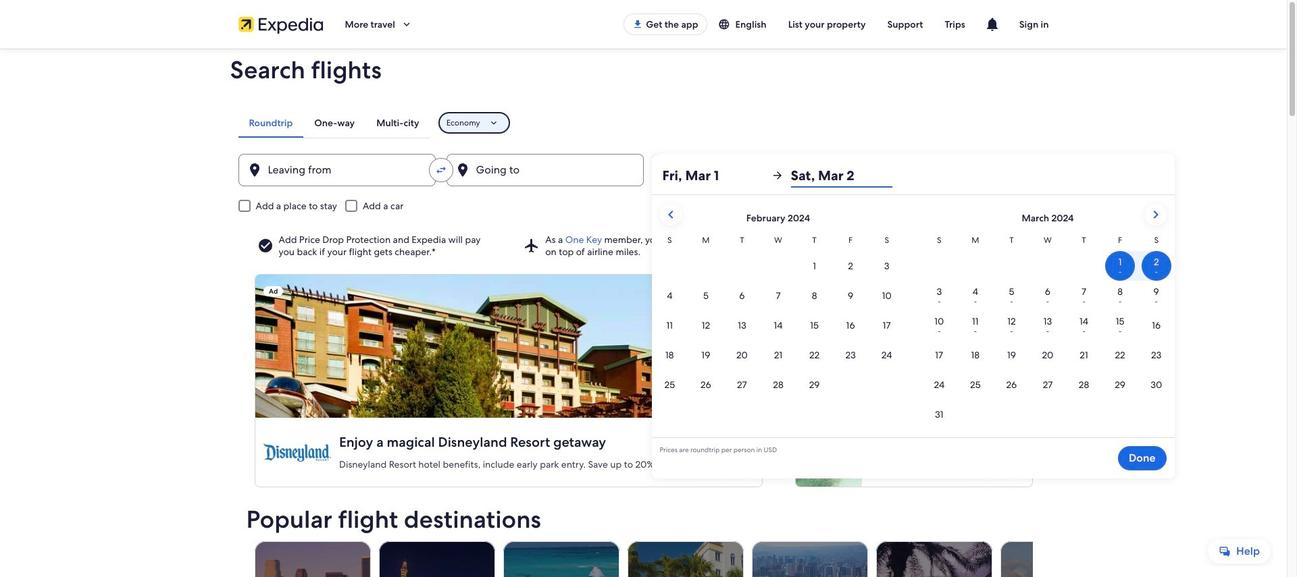 Task type: locate. For each thing, give the bounding box(es) containing it.
expedia logo image
[[238, 15, 323, 34]]

cancun flights image
[[503, 542, 619, 578]]

previous month image
[[663, 207, 679, 223]]

more travel image
[[401, 18, 413, 30]]

small image
[[718, 18, 736, 30]]

orlando flights image
[[876, 542, 992, 578]]

las vegas flights image
[[379, 542, 495, 578]]

download the app button image
[[633, 19, 643, 30]]

swap origin and destination values image
[[435, 164, 447, 176]]

tab list
[[238, 108, 430, 138]]

new york flights image
[[1000, 542, 1117, 578]]

main content
[[0, 49, 1287, 578]]



Task type: describe. For each thing, give the bounding box(es) containing it.
honolulu flights image
[[752, 542, 868, 578]]

communication center icon image
[[984, 16, 1001, 32]]

miami flights image
[[627, 542, 744, 578]]

los angeles flights image
[[254, 542, 371, 578]]

next month image
[[1148, 207, 1164, 223]]

popular flight destinations region
[[238, 507, 1117, 578]]



Task type: vqa. For each thing, say whether or not it's contained in the screenshot.
Popular flight destinations region
yes



